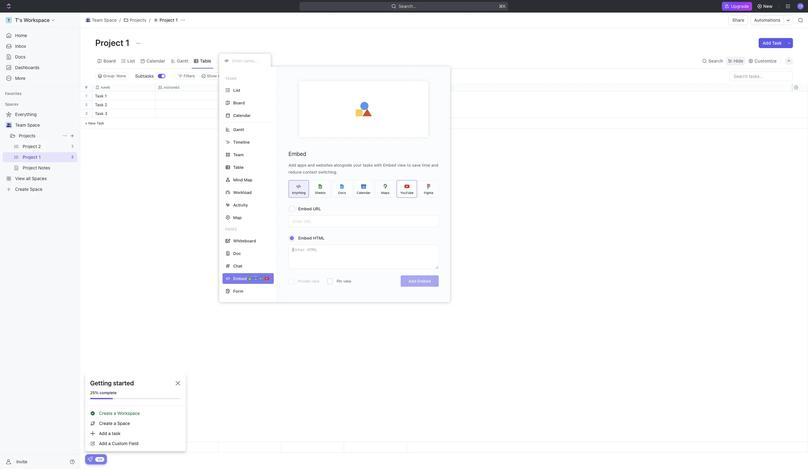 Task type: locate. For each thing, give the bounding box(es) containing it.
user group image
[[86, 19, 90, 22], [6, 123, 11, 127]]

1 to do cell from the top
[[219, 92, 281, 100]]

to for ‎task 1
[[222, 94, 227, 98]]

task up customize at the right of the page
[[773, 40, 782, 46]]

2 vertical spatial do
[[228, 112, 233, 116]]

1 vertical spatial do
[[228, 103, 233, 107]]

invite
[[16, 459, 27, 464]]

private
[[298, 279, 310, 284]]

view
[[398, 163, 406, 168], [312, 279, 320, 284], [343, 279, 352, 284]]

1 horizontal spatial new
[[764, 3, 773, 9]]

a left task
[[108, 431, 111, 436]]

embed for embed html
[[298, 236, 312, 241]]

1 and from the left
[[308, 163, 315, 168]]

a for task
[[108, 431, 111, 436]]

calendar up subtasks button
[[147, 58, 165, 63]]

map
[[244, 177, 252, 182], [233, 215, 242, 220]]

0 horizontal spatial 2
[[85, 103, 88, 107]]

0 vertical spatial to do
[[222, 94, 233, 98]]

0 horizontal spatial and
[[308, 163, 315, 168]]

1 horizontal spatial /
[[149, 17, 151, 23]]

1 ‎task from the top
[[95, 93, 104, 98]]

1 to do from the top
[[222, 94, 233, 98]]

1 vertical spatial calendar
[[233, 113, 251, 118]]

project
[[160, 17, 174, 23], [95, 37, 124, 48]]

show
[[207, 74, 217, 78]]

add for add a custom field
[[99, 441, 107, 446]]

2 vertical spatial calendar
[[357, 191, 371, 195]]

list down the tasks
[[233, 88, 240, 93]]

share
[[733, 17, 745, 23]]

add inside 'button'
[[763, 40, 771, 46]]

Search tasks... text field
[[730, 71, 793, 81]]

1 vertical spatial task
[[95, 111, 104, 116]]

2 do from the top
[[228, 103, 233, 107]]

user group image inside sidebar navigation
[[6, 123, 11, 127]]

map right mind
[[244, 177, 252, 182]]

2 vertical spatial to do cell
[[219, 109, 281, 118]]

new inside button
[[764, 3, 773, 9]]

2 up the task 3 at the left
[[105, 102, 107, 107]]

home
[[15, 33, 27, 38]]

grid
[[80, 84, 809, 453]]

0 horizontal spatial map
[[233, 215, 242, 220]]

create
[[99, 411, 113, 416], [99, 421, 113, 426]]

0 horizontal spatial /
[[119, 17, 121, 23]]

0 horizontal spatial projects link
[[19, 131, 60, 141]]

getting started
[[90, 380, 134, 387]]

create for create a space
[[99, 421, 113, 426]]

0 vertical spatial new
[[764, 3, 773, 9]]

2 create from the top
[[99, 421, 113, 426]]

add for add embed
[[409, 279, 417, 284]]

time
[[422, 163, 430, 168]]

2 vertical spatial team
[[233, 152, 244, 157]]

0 horizontal spatial projects
[[19, 133, 35, 138]]

automations button
[[751, 15, 784, 25]]

docs right sheets
[[338, 191, 346, 195]]

3 do from the top
[[228, 112, 233, 116]]

hide button
[[727, 56, 746, 65]]

3 left the task 3 at the left
[[85, 111, 88, 115]]

1 do from the top
[[228, 94, 233, 98]]

1 vertical spatial to do cell
[[219, 100, 281, 109]]

add task button
[[759, 38, 786, 48]]

press space to select this row. row containing ‎task 1
[[93, 92, 407, 101]]

1 horizontal spatial list
[[233, 88, 240, 93]]

task for new task
[[97, 121, 104, 125]]

a for custom
[[108, 441, 111, 446]]

press space to select this row. row containing 2
[[80, 100, 93, 109]]

0 horizontal spatial board
[[103, 58, 116, 63]]

tasks
[[363, 163, 373, 168]]

embed
[[289, 151, 306, 157], [383, 163, 396, 168], [298, 206, 312, 211], [298, 236, 312, 241], [418, 279, 431, 284]]

add for add a task
[[99, 431, 107, 436]]

#
[[85, 85, 88, 90]]

1/4
[[97, 457, 102, 461]]

html
[[313, 236, 325, 241]]

1 vertical spatial team space link
[[15, 120, 76, 130]]

/
[[119, 17, 121, 23], [149, 17, 151, 23]]

1 horizontal spatial team space
[[92, 17, 117, 23]]

0 vertical spatial team space
[[92, 17, 117, 23]]

docs down the inbox
[[15, 54, 25, 59]]

0 vertical spatial do
[[228, 94, 233, 98]]

and up context
[[308, 163, 315, 168]]

3 to do cell from the top
[[219, 109, 281, 118]]

‎task down ‎task 1
[[95, 102, 104, 107]]

2
[[105, 102, 107, 107], [85, 103, 88, 107]]

1 horizontal spatial space
[[104, 17, 117, 23]]

0 vertical spatial ‎task
[[95, 93, 104, 98]]

1 horizontal spatial calendar
[[233, 113, 251, 118]]

3 to do from the top
[[222, 112, 233, 116]]

2 horizontal spatial view
[[398, 163, 406, 168]]

1 vertical spatial user group image
[[6, 123, 11, 127]]

2 / from the left
[[149, 17, 151, 23]]

1 horizontal spatial projects
[[130, 17, 146, 23]]

2 to do cell from the top
[[219, 100, 281, 109]]

a up task
[[114, 421, 116, 426]]

tree containing team space
[[3, 109, 77, 194]]

0 vertical spatial table
[[200, 58, 211, 63]]

1 vertical spatial new
[[88, 121, 96, 125]]

Enter HTML text field
[[289, 245, 439, 269]]

‎task up ‎task 2
[[95, 93, 104, 98]]

calendar left the maps
[[357, 191, 371, 195]]

create up create a space
[[99, 411, 113, 416]]

25%
[[90, 391, 99, 395]]

0 horizontal spatial team
[[15, 122, 26, 128]]

to for ‎task 2
[[222, 103, 227, 107]]

task for add task
[[773, 40, 782, 46]]

2 inside 1 2 3
[[85, 103, 88, 107]]

project 1 inside 'link'
[[160, 17, 178, 23]]

0 vertical spatial projects link
[[122, 16, 148, 24]]

0 vertical spatial create
[[99, 411, 113, 416]]

0 horizontal spatial team space link
[[15, 120, 76, 130]]

project 1 link
[[152, 16, 179, 24]]

cell
[[156, 92, 219, 100], [281, 92, 344, 100], [156, 100, 219, 109], [281, 100, 344, 109], [156, 109, 219, 118], [281, 109, 344, 118]]

0 horizontal spatial calendar
[[147, 58, 165, 63]]

team
[[92, 17, 103, 23], [15, 122, 26, 128], [233, 152, 244, 157]]

calendar
[[147, 58, 165, 63], [233, 113, 251, 118], [357, 191, 371, 195]]

0 vertical spatial list
[[127, 58, 135, 63]]

0 horizontal spatial list
[[127, 58, 135, 63]]

1 horizontal spatial 2
[[105, 102, 107, 107]]

to inside "add apps and websites alongside your tasks with embed view to save time and reduce context switching."
[[407, 163, 411, 168]]

do
[[228, 94, 233, 98], [228, 103, 233, 107], [228, 112, 233, 116]]

board down the tasks
[[233, 100, 245, 105]]

0 horizontal spatial user group image
[[6, 123, 11, 127]]

0 vertical spatial space
[[104, 17, 117, 23]]

row
[[93, 84, 407, 92]]

1 inside press space to select this row. row
[[105, 93, 107, 98]]

0 vertical spatial team
[[92, 17, 103, 23]]

0 vertical spatial task
[[773, 40, 782, 46]]

inbox link
[[3, 41, 77, 51]]

0 vertical spatial projects
[[130, 17, 146, 23]]

0 vertical spatial board
[[103, 58, 116, 63]]

0 horizontal spatial project
[[95, 37, 124, 48]]

view left save
[[398, 163, 406, 168]]

2 vertical spatial to do
[[222, 112, 233, 116]]

table up show
[[200, 58, 211, 63]]

gantt
[[177, 58, 189, 63], [233, 127, 244, 132]]

0 horizontal spatial docs
[[15, 54, 25, 59]]

0 horizontal spatial table
[[200, 58, 211, 63]]

1 vertical spatial board
[[233, 100, 245, 105]]

new
[[764, 3, 773, 9], [88, 121, 96, 125]]

board left "list" link
[[103, 58, 116, 63]]

view right "pin"
[[343, 279, 352, 284]]

space
[[104, 17, 117, 23], [27, 122, 40, 128], [117, 421, 130, 426]]

team space link
[[84, 16, 118, 24], [15, 120, 76, 130]]

0 vertical spatial team space link
[[84, 16, 118, 24]]

new down the task 3 at the left
[[88, 121, 96, 125]]

1 vertical spatial docs
[[338, 191, 346, 195]]

tree inside sidebar navigation
[[3, 109, 77, 194]]

1 horizontal spatial project
[[160, 17, 174, 23]]

1 horizontal spatial gantt
[[233, 127, 244, 132]]

1 horizontal spatial team space link
[[84, 16, 118, 24]]

pin view
[[337, 279, 352, 284]]

closed
[[218, 74, 230, 78]]

team inside tree
[[15, 122, 26, 128]]

automations
[[755, 17, 781, 23]]

create up add a task
[[99, 421, 113, 426]]

press space to select this row. row containing 3
[[80, 109, 93, 118]]

add
[[763, 40, 771, 46], [289, 163, 296, 168], [409, 279, 417, 284], [99, 431, 107, 436], [99, 441, 107, 446]]

1 / from the left
[[119, 17, 121, 23]]

to for task 3
[[222, 112, 227, 116]]

to
[[222, 94, 227, 98], [222, 103, 227, 107], [222, 112, 227, 116], [407, 163, 411, 168]]

1 horizontal spatial view
[[343, 279, 352, 284]]

a down add a task
[[108, 441, 111, 446]]

1 vertical spatial table
[[233, 165, 244, 170]]

0 vertical spatial docs
[[15, 54, 25, 59]]

1 create from the top
[[99, 411, 113, 416]]

private view
[[298, 279, 320, 284]]

embed html
[[298, 236, 325, 241]]

1 vertical spatial create
[[99, 421, 113, 426]]

team space
[[92, 17, 117, 23], [15, 122, 40, 128]]

embed for embed url
[[298, 206, 312, 211]]

list link
[[126, 56, 135, 65]]

0 vertical spatial project 1
[[160, 17, 178, 23]]

0 vertical spatial map
[[244, 177, 252, 182]]

1 vertical spatial map
[[233, 215, 242, 220]]

press space to select this row. row containing task 3
[[93, 109, 407, 119]]

add embed
[[409, 279, 431, 284]]

‎task for ‎task 1
[[95, 93, 104, 98]]

calendar link
[[145, 56, 165, 65]]

alongside
[[334, 163, 352, 168]]

project inside 'link'
[[160, 17, 174, 23]]

1 horizontal spatial and
[[432, 163, 439, 168]]

3 down ‎task 2
[[105, 111, 107, 116]]

table up mind
[[233, 165, 244, 170]]

onboarding checklist button element
[[88, 457, 93, 462]]

task inside add task 'button'
[[773, 40, 782, 46]]

task inside press space to select this row. row
[[95, 111, 104, 116]]

workload
[[233, 190, 252, 195]]

2 to do from the top
[[222, 103, 233, 107]]

1 horizontal spatial 3
[[105, 111, 107, 116]]

press space to select this row. row
[[80, 92, 93, 100], [93, 92, 407, 101], [80, 100, 93, 109], [93, 100, 407, 110], [80, 109, 93, 118], [93, 109, 407, 119], [93, 442, 407, 453]]

hide
[[734, 58, 744, 63]]

1 horizontal spatial projects link
[[122, 16, 148, 24]]

task
[[773, 40, 782, 46], [95, 111, 104, 116], [97, 121, 104, 125]]

1 horizontal spatial docs
[[338, 191, 346, 195]]

calendar up timeline
[[233, 113, 251, 118]]

tree
[[3, 109, 77, 194]]

1 inside 1 2 3
[[86, 94, 87, 98]]

0 vertical spatial to do cell
[[219, 92, 281, 100]]

task
[[112, 431, 120, 436]]

1 vertical spatial team space
[[15, 122, 40, 128]]

list
[[127, 58, 135, 63], [233, 88, 240, 93]]

gantt link
[[176, 56, 189, 65]]

2 left ‎task 2
[[85, 103, 88, 107]]

2 vertical spatial task
[[97, 121, 104, 125]]

2 inside press space to select this row. row
[[105, 102, 107, 107]]

to do cell
[[219, 92, 281, 100], [219, 100, 281, 109], [219, 109, 281, 118]]

a up create a space
[[114, 411, 116, 416]]

2 for 1
[[85, 103, 88, 107]]

2 ‎task from the top
[[95, 102, 104, 107]]

row group
[[80, 92, 93, 129], [93, 92, 407, 129], [792, 92, 808, 129], [792, 442, 808, 453]]

field
[[129, 441, 139, 446]]

1 vertical spatial team
[[15, 122, 26, 128]]

do for task 3
[[228, 112, 233, 116]]

favorites
[[5, 91, 22, 96]]

task down the task 3 at the left
[[97, 121, 104, 125]]

and right the time
[[432, 163, 439, 168]]

0 horizontal spatial team space
[[15, 122, 40, 128]]

map down activity
[[233, 215, 242, 220]]

view right private
[[312, 279, 320, 284]]

0 vertical spatial project
[[160, 17, 174, 23]]

1 horizontal spatial project 1
[[160, 17, 178, 23]]

figma
[[424, 191, 434, 195]]

board
[[103, 58, 116, 63], [233, 100, 245, 105]]

a for space
[[114, 421, 116, 426]]

search...
[[399, 3, 417, 9]]

3
[[105, 111, 107, 116], [85, 111, 88, 115]]

your
[[353, 163, 362, 168]]

search button
[[701, 56, 725, 65]]

1 vertical spatial projects link
[[19, 131, 60, 141]]

gantt left table link
[[177, 58, 189, 63]]

onboarding checklist button image
[[88, 457, 93, 462]]

dashboards
[[15, 65, 40, 70]]

1 vertical spatial to do
[[222, 103, 233, 107]]

add inside button
[[409, 279, 417, 284]]

1 vertical spatial ‎task
[[95, 102, 104, 107]]

favorites button
[[3, 90, 24, 97]]

getting
[[90, 380, 112, 387]]

1 vertical spatial space
[[27, 122, 40, 128]]

0 horizontal spatial view
[[312, 279, 320, 284]]

space inside tree
[[27, 122, 40, 128]]

0 horizontal spatial project 1
[[95, 37, 132, 48]]

add inside "add apps and websites alongside your tasks with embed view to save time and reduce context switching."
[[289, 163, 296, 168]]

1 vertical spatial projects
[[19, 133, 35, 138]]

0 horizontal spatial space
[[27, 122, 40, 128]]

gantt up timeline
[[233, 127, 244, 132]]

docs
[[15, 54, 25, 59], [338, 191, 346, 195]]

docs link
[[3, 52, 77, 62]]

0 vertical spatial gantt
[[177, 58, 189, 63]]

list up subtasks button
[[127, 58, 135, 63]]

1 horizontal spatial user group image
[[86, 19, 90, 22]]

task down ‎task 2
[[95, 111, 104, 116]]

new up automations
[[764, 3, 773, 9]]

chat
[[233, 263, 243, 268]]

2 vertical spatial space
[[117, 421, 130, 426]]

0 horizontal spatial new
[[88, 121, 96, 125]]



Task type: vqa. For each thing, say whether or not it's contained in the screenshot.
the rightmost Projects
yes



Task type: describe. For each thing, give the bounding box(es) containing it.
upgrade
[[731, 3, 749, 9]]

timeline
[[233, 139, 250, 145]]

doc
[[233, 251, 241, 256]]

customize button
[[747, 56, 779, 65]]

1 horizontal spatial map
[[244, 177, 252, 182]]

1 vertical spatial project 1
[[95, 37, 132, 48]]

show closed button
[[199, 72, 233, 80]]

2 horizontal spatial team
[[233, 152, 244, 157]]

a for workspace
[[114, 411, 116, 416]]

2 and from the left
[[432, 163, 439, 168]]

sidebar navigation
[[0, 13, 80, 469]]

to do for task 3
[[222, 112, 233, 116]]

1 horizontal spatial board
[[233, 100, 245, 105]]

add task
[[763, 40, 782, 46]]

to do cell for ‎task 1
[[219, 92, 281, 100]]

search
[[709, 58, 723, 63]]

projects inside tree
[[19, 133, 35, 138]]

board link
[[102, 56, 116, 65]]

create a workspace
[[99, 411, 140, 416]]

add for add apps and websites alongside your tasks with embed view to save time and reduce context switching.
[[289, 163, 296, 168]]

sheets
[[315, 191, 326, 195]]

1 vertical spatial list
[[233, 88, 240, 93]]

reduce
[[289, 170, 302, 175]]

started
[[113, 380, 134, 387]]

25% complete
[[90, 391, 117, 395]]

embed url
[[298, 206, 321, 211]]

‎task 1
[[95, 93, 107, 98]]

view button
[[219, 56, 240, 65]]

Enter name... field
[[232, 58, 266, 64]]

whiteboard
[[233, 238, 256, 243]]

Enter URL text field
[[289, 216, 439, 227]]

2 horizontal spatial space
[[117, 421, 130, 426]]

1 inside 'link'
[[176, 17, 178, 23]]

to do cell for ‎task 2
[[219, 100, 281, 109]]

complete
[[100, 391, 117, 395]]

context
[[303, 170, 317, 175]]

dashboards link
[[3, 63, 77, 73]]

subtasks button
[[133, 71, 158, 81]]

0 horizontal spatial gantt
[[177, 58, 189, 63]]

custom
[[112, 441, 128, 446]]

2 horizontal spatial calendar
[[357, 191, 371, 195]]

view
[[227, 58, 237, 63]]

youtube
[[401, 191, 414, 195]]

grid containing ‎task 1
[[80, 84, 809, 453]]

embed for embed
[[289, 151, 306, 157]]

‎task 2
[[95, 102, 107, 107]]

add a custom field
[[99, 441, 139, 446]]

press space to select this row. row containing 1
[[80, 92, 93, 100]]

view for private view
[[312, 279, 320, 284]]

pages
[[225, 227, 237, 231]]

inbox
[[15, 43, 26, 49]]

view button
[[219, 53, 240, 68]]

websites
[[316, 163, 333, 168]]

with
[[374, 163, 382, 168]]

projects link inside tree
[[19, 131, 60, 141]]

⌘k
[[499, 3, 506, 9]]

view inside "add apps and websites alongside your tasks with embed view to save time and reduce context switching."
[[398, 163, 406, 168]]

activity
[[233, 202, 248, 207]]

do for ‎task 2
[[228, 103, 233, 107]]

1 vertical spatial project
[[95, 37, 124, 48]]

maps
[[381, 191, 390, 195]]

0 horizontal spatial 3
[[85, 111, 88, 115]]

1 horizontal spatial table
[[233, 165, 244, 170]]

new for new task
[[88, 121, 96, 125]]

share button
[[729, 15, 749, 25]]

press space to select this row. row containing ‎task 2
[[93, 100, 407, 110]]

tasks
[[225, 76, 237, 81]]

show closed
[[207, 74, 230, 78]]

new for new
[[764, 3, 773, 9]]

‎task for ‎task 2
[[95, 102, 104, 107]]

customize
[[755, 58, 777, 63]]

new button
[[755, 1, 777, 11]]

create for create a workspace
[[99, 411, 113, 416]]

close image
[[176, 381, 180, 386]]

to do for ‎task 1
[[222, 94, 233, 98]]

url
[[313, 206, 321, 211]]

1 vertical spatial gantt
[[233, 127, 244, 132]]

form
[[233, 289, 243, 294]]

to do cell for task 3
[[219, 109, 281, 118]]

embed inside button
[[418, 279, 431, 284]]

row inside grid
[[93, 84, 407, 92]]

upgrade link
[[722, 2, 752, 11]]

table link
[[199, 56, 211, 65]]

add apps and websites alongside your tasks with embed view to save time and reduce context switching.
[[289, 163, 439, 175]]

embed inside "add apps and websites alongside your tasks with embed view to save time and reduce context switching."
[[383, 163, 396, 168]]

to do for ‎task 2
[[222, 103, 233, 107]]

add for add task
[[763, 40, 771, 46]]

row group containing 1 2 3
[[80, 92, 93, 129]]

docs inside sidebar navigation
[[15, 54, 25, 59]]

anything
[[292, 191, 306, 195]]

home link
[[3, 31, 77, 41]]

create a space
[[99, 421, 130, 426]]

0 vertical spatial user group image
[[86, 19, 90, 22]]

subtasks
[[135, 73, 154, 79]]

add a task
[[99, 431, 120, 436]]

do for ‎task 1
[[228, 94, 233, 98]]

3 inside press space to select this row. row
[[105, 111, 107, 116]]

team space inside tree
[[15, 122, 40, 128]]

task 3
[[95, 111, 107, 116]]

row group containing ‎task 1
[[93, 92, 407, 129]]

save
[[412, 163, 421, 168]]

0 vertical spatial calendar
[[147, 58, 165, 63]]

view for pin view
[[343, 279, 352, 284]]

workspace
[[117, 411, 140, 416]]

switching.
[[318, 170, 338, 175]]

add embed button
[[401, 275, 439, 287]]

new task
[[88, 121, 104, 125]]

1 2 3
[[85, 94, 88, 115]]

pin
[[337, 279, 342, 284]]

mind
[[233, 177, 243, 182]]

apps
[[297, 163, 307, 168]]

spaces
[[5, 102, 18, 107]]

2 for ‎task
[[105, 102, 107, 107]]

mind map
[[233, 177, 252, 182]]



